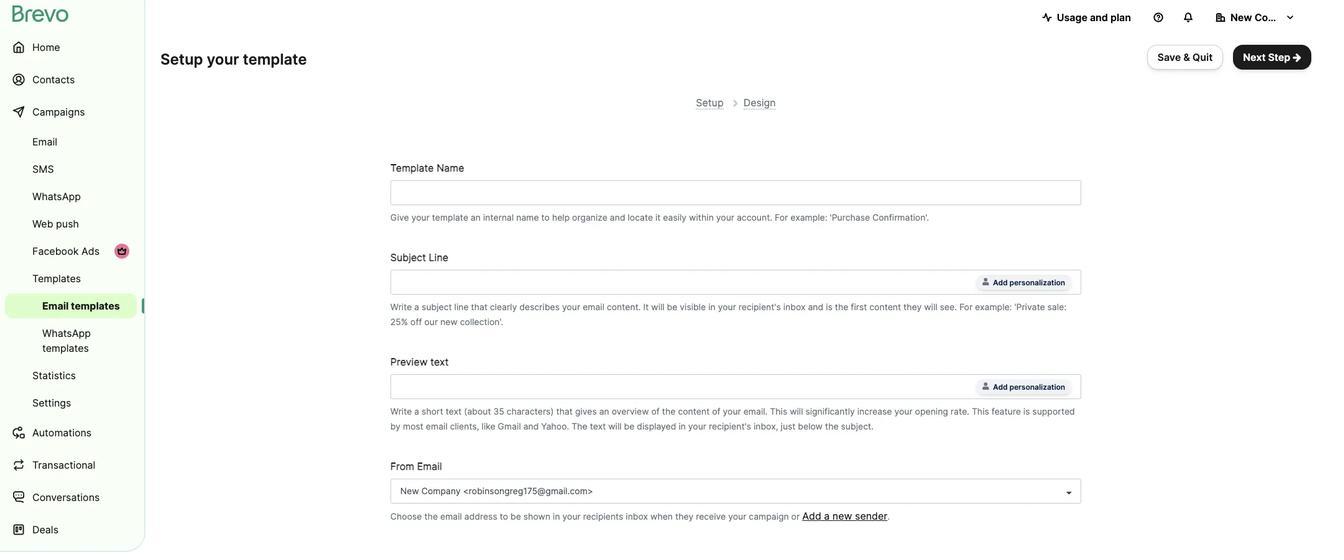 Task type: vqa. For each thing, say whether or not it's contained in the screenshot.
ip
no



Task type: describe. For each thing, give the bounding box(es) containing it.
email link
[[5, 129, 137, 154]]

save
[[1158, 51, 1181, 63]]

usage
[[1057, 11, 1088, 24]]

0 horizontal spatial an
[[471, 212, 481, 222]]

give your template an internal name to help organize and locate it easily within your account. for example: 'purchase confirmation'.
[[390, 212, 929, 222]]

opening
[[915, 406, 948, 416]]

personalization for preview text
[[1010, 382, 1065, 392]]

name
[[437, 161, 464, 174]]

deals
[[32, 524, 58, 536]]

displayed
[[637, 421, 676, 431]]

save & quit
[[1158, 51, 1213, 63]]

(about
[[464, 406, 491, 416]]

transactional
[[32, 459, 95, 471]]

2 vertical spatial add
[[802, 510, 821, 522]]

new company button
[[1206, 5, 1305, 30]]

next
[[1243, 51, 1266, 63]]

next step
[[1243, 51, 1291, 63]]

design
[[744, 96, 776, 109]]

from
[[390, 460, 414, 472]]

subject
[[390, 251, 426, 263]]

push
[[56, 218, 79, 230]]

facebook ads link
[[5, 239, 137, 264]]

contacts
[[32, 73, 75, 86]]

off
[[411, 316, 422, 327]]

campaigns link
[[5, 97, 137, 127]]

automations link
[[5, 418, 137, 448]]

write a short text (about 35 characters) that gives an overview of the content of your email. this will significantly increase your opening rate. this feature is supported by most email clients, like gmail and yahoo. the text will be displayed in your recipient's inbox, just below the subject.
[[390, 406, 1075, 431]]

inbox inside write a subject line that clearly describes your email content. it will be visible in your recipient's inbox and is the first content they will see. for example: 'private sale: 25% off our new collection'.
[[783, 301, 806, 312]]

will down overview
[[608, 421, 622, 431]]

line
[[454, 301, 469, 312]]

the inside choose the email address to be shown in your recipients inbox when they receive your campaign or add a new sender .
[[424, 511, 438, 522]]

email for email templates
[[42, 300, 69, 312]]

personalization for subject line
[[1010, 278, 1065, 287]]

supported
[[1033, 406, 1075, 416]]

content inside write a subject line that clearly describes your email content. it will be visible in your recipient's inbox and is the first content they will see. for example: 'private sale: 25% off our new collection'.
[[870, 301, 901, 312]]

clients,
[[450, 421, 479, 431]]

subject
[[422, 301, 452, 312]]

quit
[[1193, 51, 1213, 63]]

design link
[[744, 96, 776, 109]]

be inside write a short text (about 35 characters) that gives an overview of the content of your email. this will significantly increase your opening rate. this feature is supported by most email clients, like gmail and yahoo. the text will be displayed in your recipient's inbox, just below the subject.
[[624, 421, 635, 431]]

setup your template
[[160, 50, 307, 68]]

visible
[[680, 301, 706, 312]]

preview
[[390, 355, 428, 368]]

subject.
[[841, 421, 874, 431]]

35
[[493, 406, 504, 416]]

below
[[798, 421, 823, 431]]

write for subject line
[[390, 301, 412, 312]]

email templates link
[[5, 294, 137, 318]]

confirmation'.
[[873, 212, 929, 222]]

sender
[[855, 510, 888, 522]]

clearly
[[490, 301, 517, 312]]

will left 'see.'
[[924, 301, 938, 312]]

recipient's inside write a short text (about 35 characters) that gives an overview of the content of your email. this will significantly increase your opening rate. this feature is supported by most email clients, like gmail and yahoo. the text will be displayed in your recipient's inbox, just below the subject.
[[709, 421, 751, 431]]

home link
[[5, 32, 137, 62]]

is inside write a short text (about 35 characters) that gives an overview of the content of your email. this will significantly increase your opening rate. this feature is supported by most email clients, like gmail and yahoo. the text will be displayed in your recipient's inbox, just below the subject.
[[1024, 406, 1030, 416]]

inbox inside choose the email address to be shown in your recipients inbox when they receive your campaign or add a new sender .
[[626, 511, 648, 522]]

templates for email templates
[[71, 300, 120, 312]]

templates for whatsapp templates
[[42, 342, 89, 354]]

overview
[[612, 406, 649, 416]]

gives
[[575, 406, 597, 416]]

in inside write a subject line that clearly describes your email content. it will be visible in your recipient's inbox and is the first content they will see. for example: 'private sale: 25% off our new collection'.
[[708, 301, 716, 312]]

settings
[[32, 397, 71, 409]]

add a new sender link
[[802, 510, 888, 522]]

see.
[[940, 301, 957, 312]]

our
[[424, 316, 438, 327]]

inbox,
[[754, 421, 778, 431]]

feature
[[992, 406, 1021, 416]]

1 horizontal spatial to
[[541, 212, 550, 222]]

whatsapp templates link
[[5, 321, 137, 361]]

automations
[[32, 427, 92, 439]]

add for preview text
[[993, 382, 1008, 392]]

setup link
[[696, 96, 724, 109]]

and inside write a subject line that clearly describes your email content. it will be visible in your recipient's inbox and is the first content they will see. for example: 'private sale: 25% off our new collection'.
[[808, 301, 824, 312]]

collection'.
[[460, 316, 503, 327]]

transactional link
[[5, 450, 137, 480]]

by
[[390, 421, 401, 431]]

subject line
[[390, 251, 448, 263]]

like
[[482, 421, 495, 431]]

within
[[689, 212, 714, 222]]

sale:
[[1048, 301, 1067, 312]]

1 this from the left
[[770, 406, 787, 416]]

yahoo.
[[541, 421, 569, 431]]

content.
[[607, 301, 641, 312]]

left___rvooi image
[[117, 246, 127, 256]]

template
[[390, 161, 434, 174]]

setup for setup your template
[[160, 50, 203, 68]]

increase
[[857, 406, 892, 416]]

whatsapp for whatsapp templates
[[42, 327, 91, 340]]

0 vertical spatial text
[[431, 355, 449, 368]]

web push link
[[5, 211, 137, 236]]

will right it on the left bottom
[[651, 301, 665, 312]]

and inside write a short text (about 35 characters) that gives an overview of the content of your email. this will significantly increase your opening rate. this feature is supported by most email clients, like gmail and yahoo. the text will be displayed in your recipient's inbox, just below the subject.
[[523, 421, 539, 431]]

organize
[[572, 212, 608, 222]]

email inside choose the email address to be shown in your recipients inbox when they receive your campaign or add a new sender .
[[440, 511, 462, 522]]

and inside button
[[1090, 11, 1108, 24]]

whatsapp templates
[[42, 327, 91, 354]]

ads
[[81, 245, 100, 257]]

1 vertical spatial new
[[833, 510, 852, 522]]

sms link
[[5, 157, 137, 182]]

'private
[[1015, 301, 1045, 312]]

arrow right image
[[1293, 52, 1302, 62]]

conversations link
[[5, 483, 137, 512]]

web
[[32, 218, 53, 230]]



Task type: locate. For each thing, give the bounding box(es) containing it.
0 vertical spatial an
[[471, 212, 481, 222]]

text right the
[[590, 421, 606, 431]]

0 vertical spatial write
[[390, 301, 412, 312]]

0 vertical spatial email
[[583, 301, 605, 312]]

preview text
[[390, 355, 449, 368]]

whatsapp link
[[5, 184, 137, 209]]

1 vertical spatial a
[[414, 406, 419, 416]]

facebook
[[32, 245, 79, 257]]

25%
[[390, 316, 408, 327]]

2 vertical spatial a
[[824, 510, 830, 522]]

0 vertical spatial example:
[[791, 212, 828, 222]]

templates down templates link
[[71, 300, 120, 312]]

shown
[[524, 511, 550, 522]]

will up 'just'
[[790, 406, 803, 416]]

save & quit button
[[1147, 45, 1223, 70]]

text right the preview
[[431, 355, 449, 368]]

1 horizontal spatial for
[[960, 301, 973, 312]]

0 horizontal spatial inbox
[[626, 511, 648, 522]]

whatsapp up web push at the top of page
[[32, 190, 81, 203]]

to
[[541, 212, 550, 222], [500, 511, 508, 522]]

1 write from the top
[[390, 301, 412, 312]]

0 vertical spatial add personalization button
[[977, 275, 1072, 290]]

0 horizontal spatial be
[[511, 511, 521, 522]]

be inside choose the email address to be shown in your recipients inbox when they receive your campaign or add a new sender .
[[511, 511, 521, 522]]

2 horizontal spatial in
[[708, 301, 716, 312]]

1 of from the left
[[651, 406, 660, 416]]

templates inside whatsapp templates
[[42, 342, 89, 354]]

add personalization button up 'private
[[977, 275, 1072, 290]]

2 vertical spatial email
[[417, 460, 442, 472]]

choose the email address to be shown in your recipients inbox when they receive your campaign or add a new sender .
[[390, 510, 890, 522]]

to right address
[[500, 511, 508, 522]]

a up most
[[414, 406, 419, 416]]

internal
[[483, 212, 514, 222]]

email up sms
[[32, 136, 57, 148]]

the inside write a subject line that clearly describes your email content. it will be visible in your recipient's inbox and is the first content they will see. for example: 'private sale: 25% off our new collection'.
[[835, 301, 849, 312]]

add personalization button for preview text
[[977, 379, 1072, 394]]

write up 25%
[[390, 301, 412, 312]]

email inside write a subject line that clearly describes your email content. it will be visible in your recipient's inbox and is the first content they will see. for example: 'private sale: 25% off our new collection'.
[[583, 301, 605, 312]]

1 vertical spatial write
[[390, 406, 412, 416]]

None text field
[[400, 275, 972, 289]]

locate
[[628, 212, 653, 222]]

email inside 'link'
[[42, 300, 69, 312]]

1 vertical spatial email
[[42, 300, 69, 312]]

0 vertical spatial for
[[775, 212, 788, 222]]

an right gives on the bottom left of the page
[[599, 406, 609, 416]]

personalization up supported
[[1010, 382, 1065, 392]]

1 vertical spatial is
[[1024, 406, 1030, 416]]

1 horizontal spatial in
[[679, 421, 686, 431]]

that inside write a short text (about 35 characters) that gives an overview of the content of your email. this will significantly increase your opening rate. this feature is supported by most email clients, like gmail and yahoo. the text will be displayed in your recipient's inbox, just below the subject.
[[556, 406, 573, 416]]

be inside write a subject line that clearly describes your email content. it will be visible in your recipient's inbox and is the first content they will see. for example: 'private sale: 25% off our new collection'.
[[667, 301, 678, 312]]

add personalization button for subject line
[[977, 275, 1072, 290]]

0 vertical spatial is
[[826, 301, 833, 312]]

whatsapp down email templates 'link'
[[42, 327, 91, 340]]

in inside write a short text (about 35 characters) that gives an overview of the content of your email. this will significantly increase your opening rate. this feature is supported by most email clients, like gmail and yahoo. the text will be displayed in your recipient's inbox, just below the subject.
[[679, 421, 686, 431]]

this right rate.
[[972, 406, 989, 416]]

0 vertical spatial that
[[471, 301, 488, 312]]

to inside choose the email address to be shown in your recipients inbox when they receive your campaign or add a new sender .
[[500, 511, 508, 522]]

setup
[[160, 50, 203, 68], [696, 96, 724, 109]]

email left address
[[440, 511, 462, 522]]

1 horizontal spatial an
[[599, 406, 609, 416]]

and left the locate
[[610, 212, 625, 222]]

characters)
[[507, 406, 554, 416]]

0 vertical spatial setup
[[160, 50, 203, 68]]

add personalization up feature
[[993, 382, 1065, 392]]

0 vertical spatial whatsapp
[[32, 190, 81, 203]]

2 vertical spatial in
[[553, 511, 560, 522]]

statistics link
[[5, 363, 137, 388]]

for inside write a subject line that clearly describes your email content. it will be visible in your recipient's inbox and is the first content they will see. for example: 'private sale: 25% off our new collection'.
[[960, 301, 973, 312]]

and down characters)
[[523, 421, 539, 431]]

that up collection'.
[[471, 301, 488, 312]]

and left plan
[[1090, 11, 1108, 24]]

0 horizontal spatial to
[[500, 511, 508, 522]]

new left sender on the bottom right
[[833, 510, 852, 522]]

1 vertical spatial an
[[599, 406, 609, 416]]

add for subject line
[[993, 278, 1008, 287]]

write for preview text
[[390, 406, 412, 416]]

1 vertical spatial example:
[[975, 301, 1012, 312]]

describes
[[520, 301, 560, 312]]

setup for setup
[[696, 96, 724, 109]]

1 horizontal spatial content
[[870, 301, 901, 312]]

1 horizontal spatial this
[[972, 406, 989, 416]]

a right or
[[824, 510, 830, 522]]

a for preview
[[414, 406, 419, 416]]

templates
[[32, 272, 81, 285]]

they inside write a subject line that clearly describes your email content. it will be visible in your recipient's inbox and is the first content they will see. for example: 'private sale: 25% off our new collection'.
[[904, 301, 922, 312]]

is right feature
[[1024, 406, 1030, 416]]

write a subject line that clearly describes your email content. it will be visible in your recipient's inbox and is the first content they will see. for example: 'private sale: 25% off our new collection'.
[[390, 301, 1067, 327]]

add personalization up 'private
[[993, 278, 1065, 287]]

it
[[655, 212, 661, 222]]

1 add personalization from the top
[[993, 278, 1065, 287]]

the
[[835, 301, 849, 312], [662, 406, 676, 416], [825, 421, 839, 431], [424, 511, 438, 522]]

email down short
[[426, 421, 448, 431]]

1 vertical spatial be
[[624, 421, 635, 431]]

rate.
[[951, 406, 970, 416]]

None text field
[[390, 180, 1082, 205], [400, 379, 972, 394], [390, 180, 1082, 205], [400, 379, 972, 394]]

1 vertical spatial email
[[426, 421, 448, 431]]

that inside write a subject line that clearly describes your email content. it will be visible in your recipient's inbox and is the first content they will see. for example: 'private sale: 25% off our new collection'.
[[471, 301, 488, 312]]

they
[[904, 301, 922, 312], [675, 511, 694, 522]]

0 vertical spatial to
[[541, 212, 550, 222]]

1 horizontal spatial that
[[556, 406, 573, 416]]

1 vertical spatial in
[[679, 421, 686, 431]]

for
[[775, 212, 788, 222], [960, 301, 973, 312]]

recipients
[[583, 511, 623, 522]]

campaigns
[[32, 106, 85, 118]]

0 horizontal spatial of
[[651, 406, 660, 416]]

0 horizontal spatial for
[[775, 212, 788, 222]]

2 this from the left
[[972, 406, 989, 416]]

sms
[[32, 163, 54, 175]]

text up clients,
[[446, 406, 462, 416]]

a up 'off'
[[414, 301, 419, 312]]

1 horizontal spatial inbox
[[783, 301, 806, 312]]

text
[[431, 355, 449, 368], [446, 406, 462, 416], [590, 421, 606, 431]]

1 horizontal spatial template
[[432, 212, 468, 222]]

2 add personalization from the top
[[993, 382, 1065, 392]]

1 vertical spatial add personalization
[[993, 382, 1065, 392]]

template for setup your template
[[243, 50, 307, 68]]

1 horizontal spatial is
[[1024, 406, 1030, 416]]

1 vertical spatial to
[[500, 511, 508, 522]]

templates
[[71, 300, 120, 312], [42, 342, 89, 354]]

0 horizontal spatial example:
[[791, 212, 828, 222]]

0 vertical spatial add
[[993, 278, 1008, 287]]

a inside write a short text (about 35 characters) that gives an overview of the content of your email. this will significantly increase your opening rate. this feature is supported by most email clients, like gmail and yahoo. the text will be displayed in your recipient's inbox, just below the subject.
[[414, 406, 419, 416]]

write up by
[[390, 406, 412, 416]]

web push
[[32, 218, 79, 230]]

template
[[243, 50, 307, 68], [432, 212, 468, 222]]

in inside choose the email address to be shown in your recipients inbox when they receive your campaign or add a new sender .
[[553, 511, 560, 522]]

0 vertical spatial new
[[440, 316, 458, 327]]

most
[[403, 421, 423, 431]]

in right the shown
[[553, 511, 560, 522]]

the down significantly
[[825, 421, 839, 431]]

be down overview
[[624, 421, 635, 431]]

or
[[791, 511, 800, 522]]

2 vertical spatial email
[[440, 511, 462, 522]]

plan
[[1111, 11, 1131, 24]]

the up the displayed
[[662, 406, 676, 416]]

usage and plan
[[1057, 11, 1131, 24]]

a
[[414, 301, 419, 312], [414, 406, 419, 416], [824, 510, 830, 522]]

be left the shown
[[511, 511, 521, 522]]

0 horizontal spatial template
[[243, 50, 307, 68]]

that up the yahoo.
[[556, 406, 573, 416]]

home
[[32, 41, 60, 53]]

1 vertical spatial text
[[446, 406, 462, 416]]

content inside write a short text (about 35 characters) that gives an overview of the content of your email. this will significantly increase your opening rate. this feature is supported by most email clients, like gmail and yahoo. the text will be displayed in your recipient's inbox, just below the subject.
[[678, 406, 710, 416]]

next step button
[[1233, 45, 1312, 70]]

0 vertical spatial template
[[243, 50, 307, 68]]

0 vertical spatial add personalization
[[993, 278, 1065, 287]]

0 horizontal spatial they
[[675, 511, 694, 522]]

0 vertical spatial in
[[708, 301, 716, 312]]

write inside write a short text (about 35 characters) that gives an overview of the content of your email. this will significantly increase your opening rate. this feature is supported by most email clients, like gmail and yahoo. the text will be displayed in your recipient's inbox, just below the subject.
[[390, 406, 412, 416]]

2 vertical spatial be
[[511, 511, 521, 522]]

1 personalization from the top
[[1010, 278, 1065, 287]]

0 horizontal spatial content
[[678, 406, 710, 416]]

this up 'just'
[[770, 406, 787, 416]]

receive
[[696, 511, 726, 522]]

template for give your template an internal name to help organize and locate it easily within your account. for example: 'purchase confirmation'.
[[432, 212, 468, 222]]

0 horizontal spatial setup
[[160, 50, 203, 68]]

an left internal
[[471, 212, 481, 222]]

example: left 'private
[[975, 301, 1012, 312]]

0 horizontal spatial this
[[770, 406, 787, 416]]

address
[[464, 511, 497, 522]]

is inside write a subject line that clearly describes your email content. it will be visible in your recipient's inbox and is the first content they will see. for example: 'private sale: 25% off our new collection'.
[[826, 301, 833, 312]]

conversations
[[32, 491, 100, 504]]

for right 'account.'
[[775, 212, 788, 222]]

1 vertical spatial that
[[556, 406, 573, 416]]

1 add personalization button from the top
[[977, 275, 1072, 290]]

1 horizontal spatial of
[[712, 406, 721, 416]]

will
[[651, 301, 665, 312], [924, 301, 938, 312], [790, 406, 803, 416], [608, 421, 622, 431]]

is left first
[[826, 301, 833, 312]]

add personalization for preview text
[[993, 382, 1065, 392]]

an inside write a short text (about 35 characters) that gives an overview of the content of your email. this will significantly increase your opening rate. this feature is supported by most email clients, like gmail and yahoo. the text will be displayed in your recipient's inbox, just below the subject.
[[599, 406, 609, 416]]

0 vertical spatial inbox
[[783, 301, 806, 312]]

give
[[390, 212, 409, 222]]

first
[[851, 301, 867, 312]]

0 vertical spatial a
[[414, 301, 419, 312]]

0 vertical spatial content
[[870, 301, 901, 312]]

0 vertical spatial email
[[32, 136, 57, 148]]

to left the help
[[541, 212, 550, 222]]

1 vertical spatial for
[[960, 301, 973, 312]]

contacts link
[[5, 65, 137, 95]]

in right visible
[[708, 301, 716, 312]]

and left first
[[808, 301, 824, 312]]

templates up statistics link
[[42, 342, 89, 354]]

and
[[1090, 11, 1108, 24], [610, 212, 625, 222], [808, 301, 824, 312], [523, 421, 539, 431]]

2 add personalization button from the top
[[977, 379, 1072, 394]]

campaign
[[749, 511, 789, 522]]

they inside choose the email address to be shown in your recipients inbox when they receive your campaign or add a new sender .
[[675, 511, 694, 522]]

1 vertical spatial add personalization button
[[977, 379, 1072, 394]]

deals link
[[5, 515, 137, 545]]

email down templates
[[42, 300, 69, 312]]

gmail
[[498, 421, 521, 431]]

1 horizontal spatial example:
[[975, 301, 1012, 312]]

example: left 'purchase
[[791, 212, 828, 222]]

0 horizontal spatial in
[[553, 511, 560, 522]]

recipient's inside write a subject line that clearly describes your email content. it will be visible in your recipient's inbox and is the first content they will see. for example: 'private sale: 25% off our new collection'.
[[739, 301, 781, 312]]

personalization up 'private
[[1010, 278, 1065, 287]]

2 of from the left
[[712, 406, 721, 416]]

0 horizontal spatial new
[[440, 316, 458, 327]]

this
[[770, 406, 787, 416], [972, 406, 989, 416]]

facebook ads
[[32, 245, 100, 257]]

0 vertical spatial they
[[904, 301, 922, 312]]

new
[[1231, 11, 1252, 24]]

2 vertical spatial text
[[590, 421, 606, 431]]

1 horizontal spatial they
[[904, 301, 922, 312]]

in right the displayed
[[679, 421, 686, 431]]

email inside write a short text (about 35 characters) that gives an overview of the content of your email. this will significantly increase your opening rate. this feature is supported by most email clients, like gmail and yahoo. the text will be displayed in your recipient's inbox, just below the subject.
[[426, 421, 448, 431]]

1 vertical spatial add
[[993, 382, 1008, 392]]

0 vertical spatial be
[[667, 301, 678, 312]]

they left 'see.'
[[904, 301, 922, 312]]

0 vertical spatial recipient's
[[739, 301, 781, 312]]

1 horizontal spatial new
[[833, 510, 852, 522]]

be left visible
[[667, 301, 678, 312]]

1 vertical spatial recipient's
[[709, 421, 751, 431]]

a inside write a subject line that clearly describes your email content. it will be visible in your recipient's inbox and is the first content they will see. for example: 'private sale: 25% off our new collection'.
[[414, 301, 419, 312]]

of up the displayed
[[651, 406, 660, 416]]

of
[[651, 406, 660, 416], [712, 406, 721, 416]]

0 horizontal spatial that
[[471, 301, 488, 312]]

add personalization for subject line
[[993, 278, 1065, 287]]

significantly
[[806, 406, 855, 416]]

for right 'see.'
[[960, 301, 973, 312]]

write inside write a subject line that clearly describes your email content. it will be visible in your recipient's inbox and is the first content they will see. for example: 'private sale: 25% off our new collection'.
[[390, 301, 412, 312]]

1 vertical spatial personalization
[[1010, 382, 1065, 392]]

content right first
[[870, 301, 901, 312]]

add personalization button up feature
[[977, 379, 1072, 394]]

1 horizontal spatial be
[[624, 421, 635, 431]]

content left email.
[[678, 406, 710, 416]]

of left email.
[[712, 406, 721, 416]]

1 vertical spatial content
[[678, 406, 710, 416]]

recipient's
[[739, 301, 781, 312], [709, 421, 751, 431]]

account.
[[737, 212, 772, 222]]

email right from
[[417, 460, 442, 472]]

1 vertical spatial whatsapp
[[42, 327, 91, 340]]

new right our
[[440, 316, 458, 327]]

templates inside 'link'
[[71, 300, 120, 312]]

1 vertical spatial they
[[675, 511, 694, 522]]

choose
[[390, 511, 422, 522]]

email
[[583, 301, 605, 312], [426, 421, 448, 431], [440, 511, 462, 522]]

0 horizontal spatial is
[[826, 301, 833, 312]]

personalization
[[1010, 278, 1065, 287], [1010, 382, 1065, 392]]

1 vertical spatial setup
[[696, 96, 724, 109]]

2 personalization from the top
[[1010, 382, 1065, 392]]

add personalization
[[993, 278, 1065, 287], [993, 382, 1065, 392]]

2 write from the top
[[390, 406, 412, 416]]

new inside write a subject line that clearly describes your email content. it will be visible in your recipient's inbox and is the first content they will see. for example: 'private sale: 25% off our new collection'.
[[440, 316, 458, 327]]

email templates
[[42, 300, 120, 312]]

email for email
[[32, 136, 57, 148]]

is
[[826, 301, 833, 312], [1024, 406, 1030, 416]]

example: inside write a subject line that clearly describes your email content. it will be visible in your recipient's inbox and is the first content they will see. for example: 'private sale: 25% off our new collection'.
[[975, 301, 1012, 312]]

email.
[[744, 406, 768, 416]]

the right the choose
[[424, 511, 438, 522]]

whatsapp for whatsapp
[[32, 190, 81, 203]]

add
[[993, 278, 1008, 287], [993, 382, 1008, 392], [802, 510, 821, 522]]

the left first
[[835, 301, 849, 312]]

0 vertical spatial personalization
[[1010, 278, 1065, 287]]

step
[[1268, 51, 1291, 63]]

2 horizontal spatial be
[[667, 301, 678, 312]]

1 vertical spatial template
[[432, 212, 468, 222]]

statistics
[[32, 369, 76, 382]]

1 vertical spatial templates
[[42, 342, 89, 354]]

usage and plan button
[[1032, 5, 1141, 30]]

1 horizontal spatial setup
[[696, 96, 724, 109]]

write
[[390, 301, 412, 312], [390, 406, 412, 416]]

0 vertical spatial templates
[[71, 300, 120, 312]]

they right when in the bottom of the page
[[675, 511, 694, 522]]

'purchase
[[830, 212, 870, 222]]

a for subject
[[414, 301, 419, 312]]

1 vertical spatial inbox
[[626, 511, 648, 522]]

email left content.
[[583, 301, 605, 312]]



